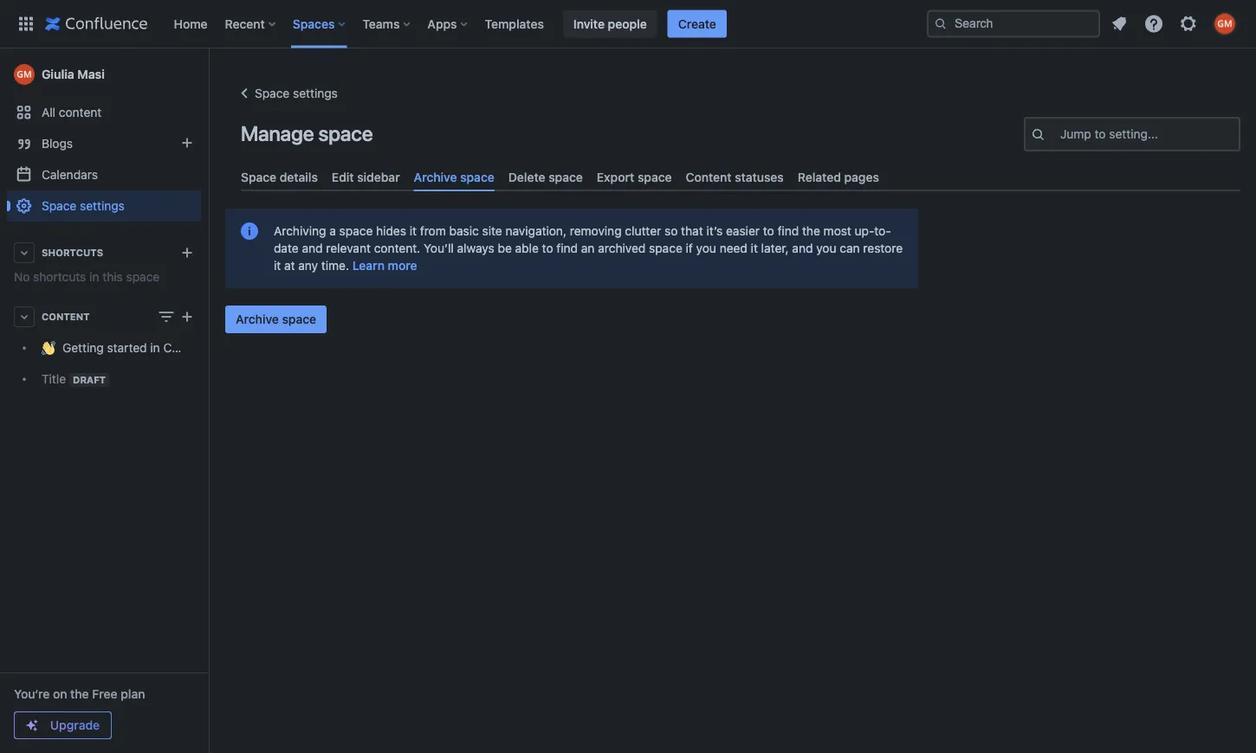 Task type: vqa. For each thing, say whether or not it's contained in the screenshot.
Learn More Button
yes



Task type: describe. For each thing, give the bounding box(es) containing it.
getting started in confluence
[[62, 341, 227, 355]]

archive space inside archive space link
[[414, 170, 495, 184]]

started
[[107, 341, 147, 355]]

in for shortcuts
[[89, 270, 99, 284]]

content for content
[[42, 312, 90, 323]]

upgrade button
[[15, 713, 111, 739]]

clutter
[[625, 224, 661, 238]]

archived
[[598, 242, 646, 256]]

invite people
[[574, 16, 647, 31]]

apps
[[428, 16, 457, 31]]

getting
[[62, 341, 104, 355]]

space left delete on the left of the page
[[460, 170, 495, 184]]

later,
[[761, 242, 789, 256]]

1 horizontal spatial to
[[763, 224, 775, 238]]

details
[[280, 170, 318, 184]]

spaces button
[[288, 10, 352, 38]]

archiving
[[274, 224, 326, 238]]

collapse sidebar image
[[189, 57, 227, 92]]

all
[[42, 105, 56, 120]]

the inside space 'element'
[[70, 688, 89, 702]]

0 horizontal spatial it
[[274, 259, 281, 273]]

Search settings text field
[[1061, 126, 1064, 143]]

all content
[[42, 105, 102, 120]]

a
[[330, 224, 336, 238]]

recent
[[225, 16, 265, 31]]

0 horizontal spatial find
[[557, 242, 578, 256]]

appswitcher icon image
[[16, 13, 36, 34]]

manage
[[241, 121, 314, 146]]

date
[[274, 242, 299, 256]]

help icon image
[[1144, 13, 1165, 34]]

you'll
[[424, 242, 454, 256]]

giulia masi
[[42, 67, 105, 81]]

space inside 'element'
[[126, 270, 160, 284]]

archive space link
[[407, 163, 502, 192]]

2 horizontal spatial to
[[1095, 127, 1106, 141]]

more
[[388, 259, 417, 273]]

export
[[597, 170, 635, 184]]

giulia
[[42, 67, 74, 81]]

spaces
[[293, 16, 335, 31]]

archiving a space hides it from basic site navigation, removing clutter so that it's easier to find the most up-to- date and relevant content. you'll always be able to find an archived space if you need it later, and you can restore it at any time.
[[274, 224, 903, 273]]

this
[[102, 270, 123, 284]]

shortcuts
[[42, 247, 103, 259]]

tree inside space 'element'
[[7, 333, 227, 395]]

invite people button
[[563, 10, 658, 38]]

templates link
[[480, 10, 549, 38]]

calendars link
[[7, 159, 201, 191]]

be
[[498, 242, 512, 256]]

learn more
[[353, 259, 417, 273]]

content
[[59, 105, 102, 120]]

shortcuts
[[33, 270, 86, 284]]

it's
[[707, 224, 723, 238]]

site
[[482, 224, 502, 238]]

add shortcut image
[[177, 243, 198, 263]]

the inside archiving a space hides it from basic site navigation, removing clutter so that it's easier to find the most up-to- date and relevant content. you'll always be able to find an archived space if you need it later, and you can restore it at any time.
[[802, 224, 821, 238]]

content statuses link
[[679, 163, 791, 192]]

giulia masi link
[[7, 57, 201, 92]]

global element
[[10, 0, 924, 48]]

edit
[[332, 170, 354, 184]]

learn
[[353, 259, 385, 273]]

draft
[[73, 375, 106, 386]]

export space
[[597, 170, 672, 184]]

tab list containing space details
[[234, 163, 1248, 192]]

banner containing home
[[0, 0, 1257, 49]]

0 horizontal spatial space settings link
[[7, 191, 201, 222]]

space details
[[241, 170, 318, 184]]

edit sidebar link
[[325, 163, 407, 192]]

masi
[[77, 67, 105, 81]]

teams
[[363, 16, 400, 31]]

free
[[92, 688, 118, 702]]

1 horizontal spatial settings
[[293, 86, 338, 101]]

space up relevant
[[339, 224, 373, 238]]

archive inside button
[[236, 313, 279, 327]]

space settings inside space 'element'
[[42, 199, 125, 213]]

up-
[[855, 224, 875, 238]]

you're
[[14, 688, 50, 702]]

space right export
[[638, 170, 672, 184]]

so
[[665, 224, 678, 238]]

from
[[420, 224, 446, 238]]

on
[[53, 688, 67, 702]]

setting...
[[1110, 127, 1159, 141]]

delete
[[509, 170, 546, 184]]

teams button
[[357, 10, 417, 38]]

2 vertical spatial to
[[542, 242, 553, 256]]

pages
[[845, 170, 880, 184]]

most
[[824, 224, 852, 238]]

space inside button
[[282, 313, 316, 327]]

content.
[[374, 242, 420, 256]]

1 horizontal spatial space settings link
[[234, 83, 338, 104]]

navigation,
[[506, 224, 567, 238]]

basic
[[449, 224, 479, 238]]



Task type: locate. For each thing, give the bounding box(es) containing it.
0 horizontal spatial and
[[302, 242, 323, 256]]

2 vertical spatial space
[[42, 199, 76, 213]]

0 horizontal spatial the
[[70, 688, 89, 702]]

0 vertical spatial archive
[[414, 170, 457, 184]]

tree
[[7, 333, 227, 395]]

in inside tree
[[150, 341, 160, 355]]

0 vertical spatial space settings
[[255, 86, 338, 101]]

0 horizontal spatial space settings
[[42, 199, 125, 213]]

1 horizontal spatial the
[[802, 224, 821, 238]]

space settings
[[255, 86, 338, 101], [42, 199, 125, 213]]

settings
[[293, 86, 338, 101], [80, 199, 125, 213]]

and up any
[[302, 242, 323, 256]]

1 vertical spatial settings
[[80, 199, 125, 213]]

you down most
[[817, 242, 837, 256]]

2 horizontal spatial it
[[751, 242, 758, 256]]

space left details
[[241, 170, 277, 184]]

space details link
[[234, 163, 325, 192]]

0 horizontal spatial to
[[542, 242, 553, 256]]

delete space
[[509, 170, 583, 184]]

0 vertical spatial it
[[410, 224, 417, 238]]

1 vertical spatial the
[[70, 688, 89, 702]]

to up later, at the top right of the page
[[763, 224, 775, 238]]

0 vertical spatial find
[[778, 224, 799, 238]]

archive space up basic
[[414, 170, 495, 184]]

space
[[318, 121, 373, 146], [460, 170, 495, 184], [549, 170, 583, 184], [638, 170, 672, 184], [339, 224, 373, 238], [649, 242, 683, 256], [126, 270, 160, 284], [282, 313, 316, 327]]

confluence image
[[45, 13, 148, 34], [45, 13, 148, 34]]

space right delete on the left of the page
[[549, 170, 583, 184]]

it left later, at the top right of the page
[[751, 242, 758, 256]]

space settings up manage space
[[255, 86, 338, 101]]

invite
[[574, 16, 605, 31]]

archive
[[414, 170, 457, 184], [236, 313, 279, 327]]

banner
[[0, 0, 1257, 49]]

you
[[696, 242, 717, 256], [817, 242, 837, 256]]

related pages link
[[791, 163, 886, 192]]

1 horizontal spatial space settings
[[255, 86, 338, 101]]

0 horizontal spatial settings
[[80, 199, 125, 213]]

and
[[302, 242, 323, 256], [792, 242, 813, 256]]

jump
[[1061, 127, 1092, 141]]

shortcuts button
[[7, 237, 201, 269]]

and right later, at the top right of the page
[[792, 242, 813, 256]]

learn more button
[[353, 258, 417, 275]]

recent button
[[220, 10, 282, 38]]

the right on
[[70, 688, 89, 702]]

related
[[798, 170, 841, 184]]

settings icon image
[[1179, 13, 1199, 34]]

content button
[[7, 302, 201, 333]]

0 horizontal spatial in
[[89, 270, 99, 284]]

the
[[802, 224, 821, 238], [70, 688, 89, 702]]

archive space down at
[[236, 313, 316, 327]]

can
[[840, 242, 860, 256]]

0 vertical spatial in
[[89, 270, 99, 284]]

to-
[[875, 224, 891, 238]]

to right the able
[[542, 242, 553, 256]]

archive space
[[414, 170, 495, 184], [236, 313, 316, 327]]

home link
[[169, 10, 213, 38]]

it left at
[[274, 259, 281, 273]]

removing
[[570, 224, 622, 238]]

settings inside space 'element'
[[80, 199, 125, 213]]

1 vertical spatial space settings link
[[7, 191, 201, 222]]

1 horizontal spatial find
[[778, 224, 799, 238]]

that
[[681, 224, 703, 238]]

space
[[255, 86, 290, 101], [241, 170, 277, 184], [42, 199, 76, 213]]

title draft
[[42, 372, 106, 386]]

apps button
[[422, 10, 475, 38]]

calendars
[[42, 168, 98, 182]]

space down the so
[[649, 242, 683, 256]]

always
[[457, 242, 495, 256]]

title
[[42, 372, 66, 386]]

able
[[515, 242, 539, 256]]

1 vertical spatial to
[[763, 224, 775, 238]]

no shortcuts in this space
[[14, 270, 160, 284]]

delete space link
[[502, 163, 590, 192]]

0 vertical spatial settings
[[293, 86, 338, 101]]

people
[[608, 16, 647, 31]]

relevant
[[326, 242, 371, 256]]

0 horizontal spatial you
[[696, 242, 717, 256]]

content
[[686, 170, 732, 184], [42, 312, 90, 323]]

1 vertical spatial space settings
[[42, 199, 125, 213]]

0 horizontal spatial archive space
[[236, 313, 316, 327]]

1 horizontal spatial in
[[150, 341, 160, 355]]

it
[[410, 224, 417, 238], [751, 242, 758, 256], [274, 259, 281, 273]]

restore
[[863, 242, 903, 256]]

0 horizontal spatial archive
[[236, 313, 279, 327]]

1 vertical spatial it
[[751, 242, 758, 256]]

space down calendars
[[42, 199, 76, 213]]

1 vertical spatial archive space
[[236, 313, 316, 327]]

settings down calendars link
[[80, 199, 125, 213]]

1 vertical spatial find
[[557, 242, 578, 256]]

archive right the create a page image
[[236, 313, 279, 327]]

content up getting on the top left of the page
[[42, 312, 90, 323]]

content left "statuses"
[[686, 170, 732, 184]]

create a blog image
[[177, 133, 198, 153]]

an
[[581, 242, 595, 256]]

space up edit
[[318, 121, 373, 146]]

search image
[[934, 17, 948, 31]]

edit sidebar
[[332, 170, 400, 184]]

create
[[678, 16, 717, 31]]

to
[[1095, 127, 1106, 141], [763, 224, 775, 238], [542, 242, 553, 256]]

1 horizontal spatial you
[[817, 242, 837, 256]]

0 horizontal spatial content
[[42, 312, 90, 323]]

any
[[298, 259, 318, 273]]

content for content statuses
[[686, 170, 732, 184]]

blogs link
[[7, 128, 201, 159]]

manage space
[[241, 121, 373, 146]]

confluence
[[163, 341, 227, 355]]

0 vertical spatial space settings link
[[234, 83, 338, 104]]

1 vertical spatial archive
[[236, 313, 279, 327]]

in
[[89, 270, 99, 284], [150, 341, 160, 355]]

find left an
[[557, 242, 578, 256]]

home
[[174, 16, 208, 31]]

upgrade
[[50, 719, 100, 733]]

0 vertical spatial to
[[1095, 127, 1106, 141]]

content inside content statuses link
[[686, 170, 732, 184]]

space settings link up manage in the left top of the page
[[234, 83, 338, 104]]

1 you from the left
[[696, 242, 717, 256]]

premium image
[[25, 719, 39, 733]]

templates
[[485, 16, 544, 31]]

the left most
[[802, 224, 821, 238]]

1 and from the left
[[302, 242, 323, 256]]

no
[[14, 270, 30, 284]]

time.
[[321, 259, 349, 273]]

export space link
[[590, 163, 679, 192]]

notification icon image
[[1109, 13, 1130, 34]]

1 horizontal spatial content
[[686, 170, 732, 184]]

need
[[720, 242, 748, 256]]

to right jump
[[1095, 127, 1106, 141]]

sidebar
[[357, 170, 400, 184]]

2 vertical spatial it
[[274, 259, 281, 273]]

0 vertical spatial space
[[255, 86, 290, 101]]

archive space inside archive space button
[[236, 313, 316, 327]]

archive up from
[[414, 170, 457, 184]]

in right started
[[150, 341, 160, 355]]

Search field
[[927, 10, 1101, 38]]

blogs
[[42, 136, 73, 151]]

1 horizontal spatial it
[[410, 224, 417, 238]]

space settings down calendars
[[42, 199, 125, 213]]

in for started
[[150, 341, 160, 355]]

content statuses
[[686, 170, 784, 184]]

create a page image
[[177, 307, 198, 328]]

1 vertical spatial content
[[42, 312, 90, 323]]

1 horizontal spatial archive space
[[414, 170, 495, 184]]

plan
[[121, 688, 145, 702]]

0 vertical spatial archive space
[[414, 170, 495, 184]]

tree containing getting started in confluence
[[7, 333, 227, 395]]

1 horizontal spatial and
[[792, 242, 813, 256]]

if
[[686, 242, 693, 256]]

you right 'if'
[[696, 242, 717, 256]]

change view image
[[156, 307, 177, 328]]

find up later, at the top right of the page
[[778, 224, 799, 238]]

all content link
[[7, 97, 201, 128]]

in left this
[[89, 270, 99, 284]]

0 vertical spatial content
[[686, 170, 732, 184]]

space up manage in the left top of the page
[[255, 86, 290, 101]]

settings up manage space
[[293, 86, 338, 101]]

tab list
[[234, 163, 1248, 192]]

0 vertical spatial the
[[802, 224, 821, 238]]

1 vertical spatial in
[[150, 341, 160, 355]]

hides
[[376, 224, 406, 238]]

getting started in confluence link
[[7, 333, 227, 364]]

1 vertical spatial space
[[241, 170, 277, 184]]

related pages
[[798, 170, 880, 184]]

space inside 'element'
[[42, 199, 76, 213]]

2 you from the left
[[817, 242, 837, 256]]

space settings link
[[234, 83, 338, 104], [7, 191, 201, 222]]

content inside content dropdown button
[[42, 312, 90, 323]]

easier
[[726, 224, 760, 238]]

space down any
[[282, 313, 316, 327]]

space settings link down calendars
[[7, 191, 201, 222]]

1 horizontal spatial archive
[[414, 170, 457, 184]]

it left from
[[410, 224, 417, 238]]

you're on the free plan
[[14, 688, 145, 702]]

statuses
[[735, 170, 784, 184]]

space element
[[0, 49, 227, 754]]

2 and from the left
[[792, 242, 813, 256]]

space right this
[[126, 270, 160, 284]]



